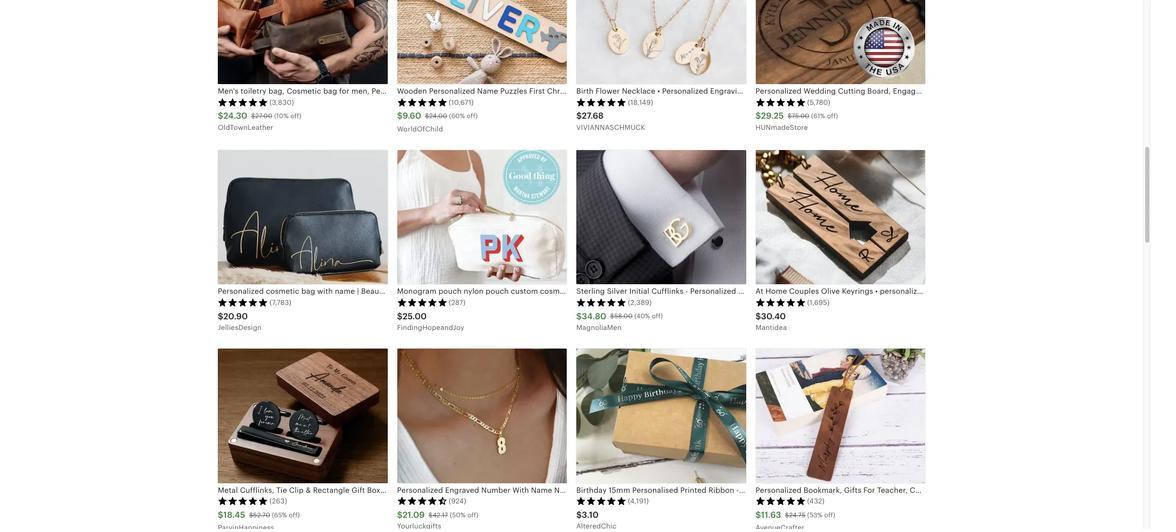 Task type: vqa. For each thing, say whether or not it's contained in the screenshot.
Dec associated with bayless
no



Task type: locate. For each thing, give the bounding box(es) containing it.
viviannaschmuck
[[576, 123, 645, 131]]

worldofchild
[[397, 125, 443, 133]]

5 out of 5 stars image up 27.68
[[576, 98, 626, 106]]

men's toiletry bag, cosmetic bag for men, personalized gift, travel bag for men, leather travel bag, men's cosmetic bag, gift ideas for men image
[[218, 0, 388, 84]]

(53%
[[807, 512, 823, 519]]

$ inside $ 30.40 mantidea
[[756, 311, 761, 321]]

(432)
[[807, 498, 825, 506]]

(5,780)
[[807, 98, 830, 106]]

(40%
[[634, 313, 650, 320]]

5 out of 5 stars image for 34.80
[[576, 298, 626, 307]]

off) right (61% on the top right of the page
[[827, 112, 838, 120]]

personalized engraved number with name necklace•baseball/football number pendant for menr•sports team number necklace • number pendnat image
[[397, 349, 567, 484]]

off) right (10%
[[290, 112, 301, 120]]

off) for 9.60
[[467, 112, 478, 120]]

5 out of 5 stars image up 20.90
[[218, 298, 268, 307]]

$ 18.45 $ 52.70 (65% off)
[[218, 510, 300, 520]]

42.17
[[433, 512, 448, 519]]

5 out of 5 stars image up 24.30
[[218, 98, 268, 106]]

25.00
[[403, 311, 427, 321]]

$ inside $ 20.90 jelliesdesign
[[218, 311, 223, 321]]

off) right (65%
[[289, 512, 300, 519]]

$ inside $ 18.45 $ 52.70 (65% off)
[[249, 512, 253, 519]]

off) inside $ 24.30 $ 27.00 (10% off) oldtownleather
[[290, 112, 301, 120]]

11.63
[[761, 510, 781, 520]]

off) for 18.45
[[289, 512, 300, 519]]

off) inside $ 9.60 $ 24.00 (60% off) worldofchild
[[467, 112, 478, 120]]

75.00
[[792, 112, 809, 120]]

$ 24.30 $ 27.00 (10% off) oldtownleather
[[218, 111, 301, 131]]

5 out of 5 stars image
[[218, 98, 268, 106], [397, 98, 447, 106], [576, 98, 626, 106], [756, 98, 806, 106], [218, 298, 268, 307], [397, 298, 447, 307], [576, 298, 626, 307], [756, 298, 806, 307], [218, 497, 268, 506], [576, 497, 626, 506], [756, 497, 806, 506]]

off) inside "$ 29.25 $ 75.00 (61% off) hunmadestore"
[[827, 112, 838, 120]]

(924)
[[449, 498, 466, 506]]

findinghopeandjoy
[[397, 324, 464, 332]]

$ inside $ 25.00 findinghopeandjoy
[[397, 311, 403, 321]]

$ inside $ 27.68 viviannaschmuck
[[576, 111, 582, 121]]

off) inside $ 21.09 $ 42.17 (50% off)
[[467, 512, 478, 519]]

off) for 11.63
[[824, 512, 835, 519]]

$ 11.63 $ 24.75 (53% off)
[[756, 510, 835, 520]]

birth flower necklace • personalized engraving • floral necklace • oval plate • name necklace • gift for her • mk003* image
[[576, 0, 746, 84]]

off) inside $ 18.45 $ 52.70 (65% off)
[[289, 512, 300, 519]]

5 out of 5 stars image up 9.60
[[397, 98, 447, 106]]

5 out of 5 stars image up 34.80
[[576, 298, 626, 307]]

off) inside $ 11.63 $ 24.75 (53% off)
[[824, 512, 835, 519]]

(2,389)
[[628, 299, 652, 307]]

$
[[218, 111, 223, 121], [397, 111, 403, 121], [576, 111, 582, 121], [756, 111, 761, 121], [251, 112, 255, 120], [425, 112, 429, 120], [788, 112, 792, 120], [218, 311, 223, 321], [397, 311, 403, 321], [576, 311, 582, 321], [756, 311, 761, 321], [610, 313, 614, 320], [218, 510, 223, 520], [397, 510, 403, 520], [576, 510, 582, 520], [756, 510, 761, 520], [249, 512, 253, 519], [429, 512, 433, 519], [785, 512, 789, 519]]

sterling silver initial cufflinks - personalized name cufflinks - groom & groomsmen gifts - elegant wedding accessories, unique gift for him image
[[576, 150, 746, 285]]

20.90
[[223, 311, 248, 321]]

(18,149)
[[628, 98, 653, 106]]

off) right (50%
[[467, 512, 478, 519]]

$ 34.80 $ 58.00 (40% off) magnoliamen
[[576, 311, 663, 332]]

27.68
[[582, 111, 604, 121]]

off) right '(53%'
[[824, 512, 835, 519]]

5 out of 5 stars image up the 25.00
[[397, 298, 447, 307]]

off)
[[290, 112, 301, 120], [467, 112, 478, 120], [827, 112, 838, 120], [652, 313, 663, 320], [289, 512, 300, 519], [467, 512, 478, 519], [824, 512, 835, 519]]

5 out of 5 stars image up the 30.40 on the right bottom of page
[[756, 298, 806, 307]]

off) right (60%
[[467, 112, 478, 120]]

magnoliamen
[[576, 324, 622, 332]]

5 out of 5 stars image up 29.25
[[756, 98, 806, 106]]

off) inside $ 34.80 $ 58.00 (40% off) magnoliamen
[[652, 313, 663, 320]]

5 out of 5 stars image for 30.40
[[756, 298, 806, 307]]

5 out of 5 stars image for 24.30
[[218, 98, 268, 106]]

off) right (40%
[[652, 313, 663, 320]]

(61%
[[811, 112, 825, 120]]

5 out of 5 stars image for 27.68
[[576, 98, 626, 106]]

(10,671)
[[449, 98, 474, 106]]

30.40
[[761, 311, 786, 321]]



Task type: describe. For each thing, give the bounding box(es) containing it.
(7,783)
[[270, 299, 291, 307]]

$ 20.90 jelliesdesign
[[218, 311, 262, 332]]

off) for 34.80
[[652, 313, 663, 320]]

(4,191)
[[628, 498, 649, 506]]

hunmadestore
[[756, 123, 808, 131]]

(10%
[[274, 112, 289, 120]]

$ 25.00 findinghopeandjoy
[[397, 311, 464, 332]]

27.00
[[255, 112, 272, 120]]

4.5 out of 5 stars image
[[397, 497, 447, 506]]

52.70
[[253, 512, 270, 519]]

$ inside $ 11.63 $ 24.75 (53% off)
[[785, 512, 789, 519]]

58.00
[[614, 313, 633, 320]]

monogram pouch nylon pouch custom cosmetic bag personalized pouch monogrammed makeup bag personalized monogram makeup bag custom makeup bag image
[[397, 150, 567, 285]]

(50%
[[450, 512, 466, 519]]

mantidea
[[756, 324, 787, 332]]

5 out of 5 stars image up 18.45
[[218, 497, 268, 506]]

34.80
[[582, 311, 606, 321]]

oldtownleather
[[218, 123, 273, 131]]

5 out of 5 stars image for 20.90
[[218, 298, 268, 307]]

(287)
[[449, 299, 466, 307]]

$ 27.68 viviannaschmuck
[[576, 111, 645, 131]]

(60%
[[449, 112, 465, 120]]

18.45
[[223, 510, 245, 520]]

(65%
[[272, 512, 287, 519]]

wooden personalized name puzzles first christmas gift personalized name puzzle for kids personalized puzzle 1st birthday girl gifts toys image
[[397, 0, 567, 84]]

$ 9.60 $ 24.00 (60% off) worldofchild
[[397, 111, 478, 133]]

$ 30.40 mantidea
[[756, 311, 787, 332]]

$ 3.10
[[576, 510, 599, 520]]

off) for 29.25
[[827, 112, 838, 120]]

personalized bookmark, gifts for teacher, custom leather bookmark, gifts for readers, cute bookmark, gift for women, aesthetic bookmark image
[[756, 349, 925, 484]]

metal cufflinks, tie clip & rectangle gift box - wedding day cuff links groom dad groomsmen, birthday anniversary gift for husband image
[[218, 349, 388, 484]]

$ inside $ 21.09 $ 42.17 (50% off)
[[429, 512, 433, 519]]

5 out of 5 stars image for 29.25
[[756, 98, 806, 106]]

24.75
[[789, 512, 806, 519]]

off) for 24.30
[[290, 112, 301, 120]]

3.10
[[582, 510, 599, 520]]

5 out of 5 stars image up the 3.10
[[576, 497, 626, 506]]

24.00
[[429, 112, 447, 120]]

jelliesdesign
[[218, 324, 262, 332]]

(1,695)
[[807, 299, 830, 307]]

5 out of 5 stars image for 9.60
[[397, 98, 447, 106]]

(3,830)
[[270, 98, 294, 106]]

off) for 21.09
[[467, 512, 478, 519]]

(263)
[[270, 498, 287, 506]]

personalized cosmetic bag with name | beauty bag | make up bag | mothers day gift | birthday gift for mum | personalized gift for her image
[[218, 150, 388, 285]]

$ 21.09 $ 42.17 (50% off)
[[397, 510, 478, 520]]

personalized wedding cutting board, engagement, wedding gift, housewarming custom cutting board, closing gift, cutting board for christmas image
[[756, 0, 925, 84]]

$ 29.25 $ 75.00 (61% off) hunmadestore
[[756, 111, 838, 131]]

at home couples olive keyrings • personalized engraving • housewarming • gift new apartment • shared apartment image
[[756, 150, 925, 285]]

21.09
[[403, 510, 425, 520]]

birthday 15mm personalised printed ribbon - birthday gift wrap - birthday ribbon - celebration ribbon - personalized ribbon image
[[576, 349, 746, 484]]

24.30
[[223, 111, 247, 121]]

5 out of 5 stars image up "11.63"
[[756, 497, 806, 506]]

29.25
[[761, 111, 784, 121]]

9.60
[[403, 111, 421, 121]]

5 out of 5 stars image for 25.00
[[397, 298, 447, 307]]



